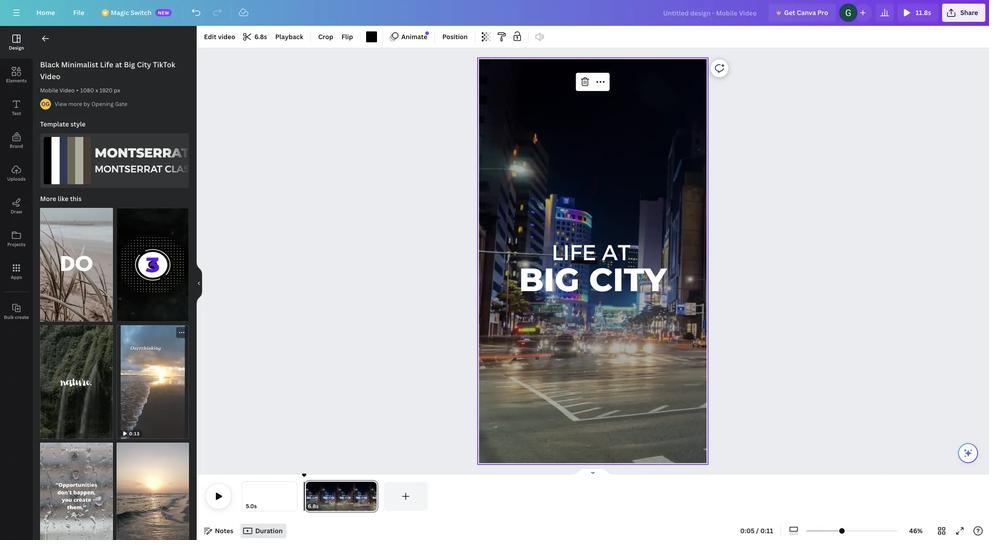 Task type: locate. For each thing, give the bounding box(es) containing it.
switch
[[131, 8, 152, 17]]

template style
[[40, 120, 86, 129]]

template
[[40, 120, 69, 129]]

main menu bar
[[0, 0, 990, 26]]

trimming, start edge slider for 2nd trimming, end edge 'slider' from right
[[242, 483, 249, 512]]

1 of from the left
[[49, 314, 55, 320]]

this
[[70, 195, 82, 203]]

projects button
[[0, 223, 33, 256]]

trimming, end edge slider
[[291, 483, 297, 512], [371, 483, 379, 512]]

at
[[602, 239, 631, 265]]

video down black
[[40, 72, 60, 82]]

1080 x 1920 px
[[80, 87, 120, 94]]

0 horizontal spatial 6.8s
[[255, 32, 267, 41]]

1 horizontal spatial trimming, start edge slider
[[304, 483, 313, 512]]

of inside black modern count down birthday wish tiktok video group
[[125, 314, 132, 320]]

big
[[519, 260, 580, 300]]

0 vertical spatial 6.8s button
[[240, 30, 271, 44]]

6.8s
[[255, 32, 267, 41], [308, 503, 319, 511]]

montserrat
[[95, 145, 190, 161], [95, 163, 163, 175]]

2 1 from the left
[[121, 314, 124, 320]]

0 horizontal spatial trimming, end edge slider
[[291, 483, 297, 512]]

classic
[[165, 163, 205, 175]]

draw button
[[0, 190, 33, 223]]

black modern count down birthday wish tiktok video group
[[116, 203, 189, 322]]

1 horizontal spatial of
[[125, 314, 132, 320]]

6.8s left playback
[[255, 32, 267, 41]]

file button
[[66, 4, 92, 22]]

video
[[218, 32, 235, 41]]

1 vertical spatial video
[[59, 87, 75, 94]]

1
[[45, 314, 47, 320], [121, 314, 124, 320]]

0 horizontal spatial of
[[49, 314, 55, 320]]

2 trimming, end edge slider from the left
[[371, 483, 379, 512]]

1 horizontal spatial trimming, end edge slider
[[371, 483, 379, 512]]

5.0s button
[[246, 503, 257, 512]]

design button
[[0, 26, 33, 59]]

style
[[71, 120, 86, 129]]

home link
[[29, 4, 62, 22]]

0 horizontal spatial 1
[[45, 314, 47, 320]]

bulk create
[[4, 314, 29, 321]]

2 montserrat from the top
[[95, 163, 163, 175]]

1 trimming, start edge slider from the left
[[242, 483, 249, 512]]

city
[[590, 260, 667, 300]]

of inside colorful gold tan blue beach house real estate mobile video group
[[49, 314, 55, 320]]

crop
[[318, 32, 334, 41]]

notes button
[[201, 525, 237, 539]]

trimming, start edge slider left page title 'text box'
[[304, 483, 313, 512]]

more like this
[[40, 195, 82, 203]]

video
[[40, 72, 60, 82], [59, 87, 75, 94]]

2 trimming, start edge slider from the left
[[304, 483, 313, 512]]

canva
[[797, 8, 817, 17]]

0 horizontal spatial 6.8s button
[[240, 30, 271, 44]]

view
[[55, 100, 67, 108]]

video up view
[[59, 87, 75, 94]]

1 vertical spatial montserrat
[[95, 163, 163, 175]]

6.8s button left page title 'text box'
[[308, 503, 319, 512]]

new image
[[426, 32, 429, 35]]

apps button
[[0, 256, 33, 289]]

of
[[49, 314, 55, 320], [125, 314, 132, 320]]

0 vertical spatial montserrat
[[95, 145, 190, 161]]

1 inside black modern count down birthday wish tiktok video group
[[121, 314, 124, 320]]

1 for 1 of 4
[[121, 314, 124, 320]]

2 of from the left
[[125, 314, 132, 320]]

rain modern quotes tiktok video group
[[40, 438, 113, 541]]

duration
[[255, 527, 283, 536]]

1 vertical spatial 6.8s
[[308, 503, 319, 511]]

1 trimming, end edge slider from the left
[[291, 483, 297, 512]]

edit video
[[204, 32, 235, 41]]

0 vertical spatial video
[[40, 72, 60, 82]]

1 vertical spatial 6.8s button
[[308, 503, 319, 512]]

#000000 image
[[367, 31, 378, 42]]

trimming, start edge slider for 2nd trimming, end edge 'slider' from the left
[[304, 483, 313, 512]]

Page title text field
[[323, 503, 327, 512]]

6.8s button right video
[[240, 30, 271, 44]]

magic
[[111, 8, 129, 17]]

0 horizontal spatial trimming, start edge slider
[[242, 483, 249, 512]]

1 1 from the left
[[45, 314, 47, 320]]

6.8s button
[[240, 30, 271, 44], [308, 503, 319, 512]]

of for 4
[[125, 314, 132, 320]]

blue purple summer motivational inspirational beach and waves  mobile video image
[[116, 443, 189, 541]]

1 of 7
[[45, 314, 59, 320]]

of left 4
[[125, 314, 132, 320]]

0 vertical spatial 6.8s
[[255, 32, 267, 41]]

1 for 1 of 7
[[45, 314, 47, 320]]

hide pages image
[[572, 469, 615, 476]]

edit
[[204, 32, 217, 41]]

1 inside colorful gold tan blue beach house real estate mobile video group
[[45, 314, 47, 320]]

by
[[84, 100, 90, 108]]

0:05
[[741, 527, 755, 536]]

1080
[[80, 87, 94, 94]]

share
[[961, 8, 979, 17]]

7
[[57, 314, 59, 320]]

1 horizontal spatial 6.8s
[[308, 503, 319, 511]]

1 horizontal spatial 1
[[121, 314, 124, 320]]

minimalist nature tiktok video group
[[40, 320, 113, 440]]

big
[[124, 60, 135, 70]]

animate
[[402, 32, 428, 41]]

trimming, start edge slider
[[242, 483, 249, 512], [304, 483, 313, 512]]

trimming, start edge slider up the duration "button"
[[242, 483, 249, 512]]

brand
[[10, 143, 23, 149]]

1 left 4
[[121, 314, 124, 320]]

6.8s left page title 'text box'
[[308, 503, 319, 511]]

Design title text field
[[656, 4, 766, 22]]

get canva pro button
[[769, 4, 836, 22]]

mobile
[[40, 87, 58, 94]]

life
[[100, 60, 113, 70]]

file
[[73, 8, 84, 17]]

1 left 7
[[45, 314, 47, 320]]

get canva pro
[[785, 8, 829, 17]]

46%
[[910, 527, 924, 536]]

of left 7
[[49, 314, 55, 320]]

like
[[58, 195, 69, 203]]

46% button
[[902, 525, 932, 539]]



Task type: vqa. For each thing, say whether or not it's contained in the screenshot.
list
no



Task type: describe. For each thing, give the bounding box(es) containing it.
brand button
[[0, 124, 33, 157]]

home
[[36, 8, 55, 17]]

gate
[[115, 100, 127, 108]]

montserrat montserrat classic
[[95, 145, 205, 175]]

bulk create button
[[0, 296, 33, 329]]

x
[[95, 87, 98, 94]]

/
[[757, 527, 759, 536]]

position button
[[439, 30, 472, 44]]

design
[[9, 45, 24, 51]]

share button
[[943, 4, 986, 22]]

projects
[[7, 242, 26, 248]]

colorful gold tan blue beach house real estate mobile video group
[[40, 203, 113, 322]]

opening gate image
[[40, 99, 51, 110]]

0:05 / 0:11
[[741, 527, 774, 536]]

playback
[[275, 32, 303, 41]]

apps
[[11, 274, 22, 281]]

opening
[[91, 100, 114, 108]]

uploads button
[[0, 157, 33, 190]]

4
[[133, 314, 136, 320]]

motivational quotes instagram reel video group
[[116, 326, 189, 440]]

1 montserrat from the top
[[95, 145, 190, 161]]

create
[[15, 314, 29, 321]]

crop button
[[315, 30, 337, 44]]

1 of 4
[[121, 314, 136, 320]]

flip
[[342, 32, 353, 41]]

tiktok
[[153, 60, 175, 70]]

city
[[137, 60, 151, 70]]

rain modern quotes tiktok video image
[[40, 443, 113, 541]]

pro
[[818, 8, 829, 17]]

opening gate element
[[40, 99, 51, 110]]

elements
[[6, 77, 27, 84]]

life at big city
[[519, 239, 667, 300]]

1 horizontal spatial 6.8s button
[[308, 503, 319, 512]]

side panel tab list
[[0, 26, 33, 329]]

mobile video
[[40, 87, 75, 94]]

at
[[115, 60, 122, 70]]

canva assistant image
[[963, 448, 974, 459]]

video inside black minimalist life at big city tiktok video
[[40, 72, 60, 82]]

0:11
[[761, 527, 774, 536]]

magic switch
[[111, 8, 152, 17]]

flip button
[[338, 30, 357, 44]]

elements button
[[0, 59, 33, 92]]

hide image
[[196, 262, 202, 305]]

notes
[[215, 527, 234, 536]]

5.0s
[[246, 503, 257, 511]]

life
[[552, 239, 597, 265]]

blue purple summer motivational inspirational beach and waves  mobile video group
[[116, 438, 189, 541]]

more
[[40, 195, 56, 203]]

edit video button
[[201, 30, 239, 44]]

view more by opening gate button
[[55, 100, 127, 109]]

position
[[443, 32, 468, 41]]

minimalist
[[61, 60, 98, 70]]

11.8s button
[[898, 4, 939, 22]]

draw
[[11, 209, 22, 215]]

view more by opening gate
[[55, 100, 127, 108]]

11.8s
[[916, 8, 932, 17]]

duration button
[[241, 525, 287, 539]]

playback button
[[272, 30, 307, 44]]

new
[[158, 10, 169, 16]]

px
[[114, 87, 120, 94]]

get
[[785, 8, 796, 17]]

0:13
[[129, 431, 140, 438]]

1920
[[100, 87, 113, 94]]

uploads
[[7, 176, 26, 182]]

bulk
[[4, 314, 14, 321]]

black
[[40, 60, 59, 70]]

more
[[68, 100, 82, 108]]

black minimalist life at big city tiktok video
[[40, 60, 175, 82]]

animate button
[[387, 30, 431, 44]]

of for 7
[[49, 314, 55, 320]]

minimalist nature tiktok video image
[[40, 326, 113, 440]]

text
[[12, 110, 21, 117]]

text button
[[0, 92, 33, 124]]



